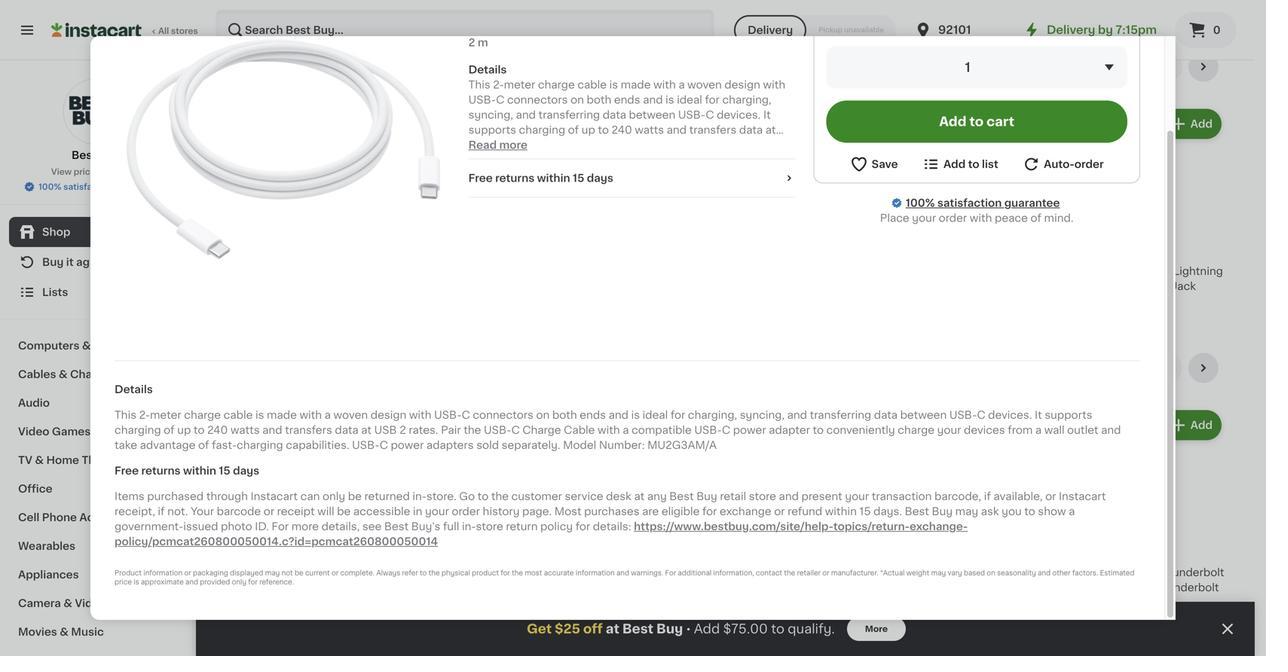 Task type: locate. For each thing, give the bounding box(es) containing it.
store up exchange
[[749, 492, 777, 502]]

this
[[115, 410, 137, 421]]

(467)
[[426, 11, 448, 20]]

6 down the refer
[[412, 583, 419, 594]]

of down 240
[[198, 440, 209, 451]]

apple up 'female'
[[515, 568, 546, 578]]

1 horizontal spatial policy
[[541, 522, 573, 532]]

0 vertical spatial more
[[500, 140, 528, 150]]

apple down 19
[[226, 568, 257, 578]]

1 vertical spatial of
[[164, 425, 175, 436]]

insignia inside insignia black mouse pad
[[660, 568, 700, 578]]

is
[[256, 410, 264, 421], [632, 410, 640, 421], [134, 580, 139, 586]]

64
[[235, 246, 257, 262]]

1 horizontal spatial power
[[733, 425, 766, 436]]

3
[[872, 583, 878, 594], [1093, 583, 1100, 594]]

& inside computers & tablets link
[[82, 341, 91, 351]]

refer
[[402, 570, 418, 577]]

0 horizontal spatial at
[[361, 425, 372, 436]]

c
[[462, 410, 470, 421], [977, 410, 986, 421], [512, 425, 520, 436], [722, 425, 731, 436], [380, 440, 388, 451], [287, 568, 296, 578], [598, 583, 606, 594], [909, 583, 917, 594], [1130, 583, 1138, 594]]

1 horizontal spatial 15
[[573, 173, 585, 184]]

displayed
[[230, 570, 263, 577]]

1 insignia from the left
[[660, 568, 700, 578]]

charging down the watts on the left bottom of the page
[[237, 440, 283, 451]]

may up reference.
[[265, 570, 280, 577]]

c down charging,
[[722, 425, 731, 436]]

cable up model
[[564, 425, 595, 436]]

more down receipt
[[292, 522, 319, 532]]

insignia up pad
[[660, 568, 700, 578]]

product group containing 19
[[226, 408, 359, 596]]

0 vertical spatial 100% satisfaction guarantee
[[39, 183, 160, 191]]

1 horizontal spatial usb
[[374, 425, 397, 436]]

options left 0
[[1150, 23, 1182, 32]]

only inside "product information or packaging displayed may not be current or complete. always refer to the physical product for the most accurate information and warnings. for additional information, contact the retailer or manufacturer. *actual weight may vary based on seasonality and other factors. estimated price is approximate and provided only for reference."
[[232, 580, 247, 586]]

0 vertical spatial order
[[1075, 159, 1104, 170]]

0 horizontal spatial ethernet
[[422, 583, 468, 594]]

item carousel region
[[226, 52, 1225, 341], [226, 353, 1225, 643]]

cell for cell phone chargers & cables
[[226, 59, 259, 75]]

c down connectors
[[512, 425, 520, 436]]

0 vertical spatial on
[[536, 410, 550, 421]]

0 horizontal spatial of
[[164, 425, 175, 436]]

the left most
[[512, 570, 523, 577]]

apple inside 'apple mj1k2am/a male to female usb-c to usb-c, hdmi & usb adapter'
[[515, 568, 546, 578]]

1 black, 2 total options button from the left
[[948, 0, 1081, 20]]

total
[[984, 10, 1004, 18], [294, 23, 314, 32], [407, 23, 426, 32], [576, 23, 596, 32], [1128, 23, 1148, 32]]

triple black, 2 total options
[[515, 23, 631, 32]]

again
[[76, 257, 106, 268]]

0 vertical spatial phone
[[263, 59, 317, 75]]

white inside apple white 0.8 mm thunderbolt 3 usb-c cable
[[838, 568, 868, 578]]

cable
[[564, 425, 595, 436], [470, 583, 501, 594], [997, 583, 1028, 594], [804, 598, 835, 609]]

usb- inside $ 19 apple usb-c to usb adapter
[[260, 568, 287, 578]]

charge
[[523, 425, 561, 436]]

options down (467)
[[428, 23, 461, 32]]

50'
[[371, 583, 388, 594]]

white inside apple white thunderbolt 3 usb-c to thunderbolt 2 adapter
[[1126, 568, 1157, 578]]

syncing,
[[740, 410, 785, 421]]

guarantee up the peace
[[1005, 198, 1060, 208]]

more
[[865, 625, 888, 634]]

1 horizontal spatial on
[[987, 570, 996, 577]]

cell inside item carousel 'region'
[[226, 59, 259, 75]]

barcode
[[217, 507, 261, 517]]

product group
[[371, 106, 503, 321], [515, 106, 647, 321], [660, 106, 792, 294], [948, 106, 1081, 306], [1093, 106, 1225, 306], [226, 408, 359, 596], [371, 408, 503, 608], [515, 408, 647, 624], [660, 408, 792, 608], [804, 408, 936, 611], [948, 408, 1081, 608], [1093, 408, 1225, 611]]

white for apple white thunderbolt 3 usb-c to thunderbolt 2 adapter
[[1126, 568, 1157, 578]]

1 vertical spatial item carousel region
[[226, 353, 1225, 643]]

& right hdmi
[[589, 598, 598, 609]]

to right the refer
[[420, 570, 427, 577]]

0 horizontal spatial policy
[[106, 168, 132, 176]]

store down the 'history'
[[476, 522, 503, 532]]

0 horizontal spatial 3
[[872, 583, 878, 594]]

apple 240w usb-c charge cable - white image
[[127, 0, 440, 306]]

$54.99 element
[[1093, 546, 1225, 566]]

0 vertical spatial charging
[[115, 425, 161, 436]]

100% satisfaction guarantee link
[[906, 196, 1060, 211]]

show
[[1039, 507, 1067, 517]]

8'
[[992, 568, 1002, 578]]

apple for apple adapter, lightning to headphone jack
[[1093, 266, 1124, 277]]

free down read
[[469, 173, 493, 184]]

100% down view
[[39, 183, 61, 191]]

3 inside apple white thunderbolt 3 usb-c to thunderbolt 2 adapter
[[1093, 583, 1100, 594]]

2 item carousel region from the top
[[226, 353, 1225, 643]]

6
[[1056, 568, 1063, 578], [412, 583, 419, 594]]

options down (2.23k) at the left of the page
[[598, 23, 631, 32]]

at inside this 2-meter charge cable is made with a woven design  with usb-c connectors on both ends  and is ideal for charging, syncing, and transferring data between usb-c devices. it supports charging of up to 240 watts and transfers data at usb 2 rates. pair the usb-c charge cable with a compatible usb-c power adapter to conveniently charge your devices from a wall outlet and take advantage of fast-charging capabilities. usb-c power adapters sold separately. model number: mu2g3am/a
[[361, 425, 372, 436]]

at inside treatment tracker modal dialog
[[606, 623, 620, 636]]

item carousel region containing cell phone chargers & cables
[[226, 52, 1225, 341]]

1 item carousel region from the top
[[226, 52, 1225, 341]]

in- up "in"
[[413, 492, 427, 502]]

thunderbolt inside apple white 0.8 mm thunderbolt 3 usb-c cable
[[804, 583, 869, 594]]

complete.
[[340, 570, 375, 577]]

both
[[553, 410, 577, 421]]

insignia black mouse pad button
[[660, 408, 792, 608]]

instacart
[[251, 492, 298, 502], [1059, 492, 1106, 502]]

cables up audio
[[18, 369, 56, 380]]

0 horizontal spatial phone
[[42, 513, 77, 523]]

may left vary
[[932, 570, 946, 577]]

1 vertical spatial 100% satisfaction guarantee
[[906, 198, 1060, 208]]

items
[[115, 492, 145, 502]]

0 vertical spatial $
[[229, 247, 235, 255]]

insignia for insignia 8' gray cat-6 ethernet cable
[[948, 568, 989, 578]]

apple inside apple white thunderbolt 3 usb-c to thunderbolt 2 adapter
[[1093, 568, 1124, 578]]

at down the woven
[[361, 425, 372, 436]]

2 horizontal spatial adapter
[[1102, 598, 1145, 609]]

other
[[1053, 570, 1071, 577]]

0 horizontal spatial video
[[18, 427, 49, 437]]

1 horizontal spatial 3
[[1093, 583, 1100, 594]]

1
[[965, 61, 971, 74]]

power down rates.
[[391, 440, 424, 451]]

c inside apple white thunderbolt 3 usb-c to thunderbolt 2 adapter
[[1130, 583, 1138, 594]]

for up compatible
[[671, 410, 686, 421]]

order
[[1075, 159, 1104, 170], [939, 213, 968, 224], [452, 507, 480, 517]]

c down mj1k2am/a
[[598, 583, 606, 594]]

returns down read more
[[495, 173, 535, 184]]

delivery inside delivery button
[[748, 25, 793, 35]]

video up music
[[75, 599, 106, 609]]

1 vertical spatial on
[[987, 570, 996, 577]]

cell
[[226, 59, 259, 75], [18, 513, 39, 523]]

your inside this 2-meter charge cable is made with a woven design  with usb-c connectors on both ends  and is ideal for charging, syncing, and transferring data between usb-c devices. it supports charging of up to 240 watts and transfers data at usb 2 rates. pair the usb-c charge cable with a compatible usb-c power adapter to conveniently charge your devices from a wall outlet and take advantage of fast-charging capabilities. usb-c power adapters sold separately. model number: mu2g3am/a
[[938, 425, 962, 436]]

instacart up receipt
[[251, 492, 298, 502]]

best right off
[[623, 623, 654, 636]]

apple inside $ 19 apple usb-c to usb adapter
[[226, 568, 257, 578]]

1 field
[[827, 46, 1128, 89]]

from
[[1008, 425, 1033, 436]]

0 vertical spatial within
[[537, 173, 570, 184]]

chargers inside 'cables & chargers' link
[[70, 369, 120, 380]]

2 m
[[469, 37, 488, 48]]

1 horizontal spatial 100% satisfaction guarantee
[[906, 198, 1060, 208]]

2 instacart from the left
[[1059, 492, 1106, 502]]

buy's
[[412, 522, 441, 532]]

2 horizontal spatial white
[[1126, 568, 1157, 578]]

topics/return-
[[834, 522, 910, 532]]

2 ethernet from the left
[[948, 583, 994, 594]]

$ for 64
[[229, 247, 235, 255]]

1 vertical spatial 6
[[412, 583, 419, 594]]

1 horizontal spatial instacart
[[1059, 492, 1106, 502]]

physical
[[442, 570, 470, 577]]

0 vertical spatial if
[[985, 492, 991, 502]]

0 vertical spatial usb
[[374, 425, 397, 436]]

present
[[802, 492, 843, 502]]

1 vertical spatial phone
[[42, 513, 77, 523]]

0 vertical spatial in-
[[413, 492, 427, 502]]

white left smoke,
[[226, 23, 251, 32]]

c up reference.
[[287, 568, 296, 578]]

c down estimated
[[1130, 583, 1138, 594]]

mu2g3am/a
[[648, 440, 717, 451]]

components
[[315, 361, 424, 376]]

1 horizontal spatial for
[[665, 570, 676, 577]]

cell phone accessories
[[18, 513, 146, 523]]

1 vertical spatial free
[[115, 466, 139, 477]]

for down most
[[576, 522, 590, 532]]

0 horizontal spatial 6
[[412, 583, 419, 594]]

1 horizontal spatial is
[[256, 410, 264, 421]]

$9.99 element
[[1093, 244, 1225, 264]]

$ inside $ 19 apple usb-c to usb adapter
[[229, 549, 235, 557]]

adapter inside $ 19 apple usb-c to usb adapter
[[226, 583, 269, 594]]

days.
[[874, 507, 903, 517]]

adapter
[[226, 583, 269, 594], [1102, 598, 1145, 609], [515, 613, 558, 624]]

1 horizontal spatial video
[[75, 599, 106, 609]]

stores
[[171, 27, 198, 35]]

only up will
[[323, 492, 345, 502]]

camera
[[18, 599, 61, 609]]

cables
[[419, 59, 477, 75], [445, 361, 504, 376], [18, 369, 56, 380]]

adapter
[[769, 425, 810, 436]]

to
[[970, 115, 984, 128], [969, 159, 980, 170], [1093, 281, 1104, 292], [194, 425, 205, 436], [813, 425, 824, 436], [478, 492, 489, 502], [1025, 507, 1036, 517], [298, 568, 309, 578], [420, 570, 427, 577], [515, 583, 526, 594], [609, 583, 620, 594], [1141, 583, 1152, 594], [772, 623, 785, 636]]

returns down advantage
[[141, 466, 181, 477]]

https://www.bestbuy.com/site/help-topics/return-exchange- policy/pcmcat260800050014.c?id=pcmcat260800050014 link
[[115, 522, 968, 547]]

instacart logo image
[[51, 21, 142, 39]]

0 horizontal spatial 100% satisfaction guarantee
[[39, 183, 160, 191]]

apple inside the apple adapter, lightning to headphone jack
[[1093, 266, 1124, 277]]

1 vertical spatial adapter
[[1102, 598, 1145, 609]]

2 horizontal spatial order
[[1075, 159, 1104, 170]]

&
[[402, 59, 415, 75], [82, 341, 91, 351], [428, 361, 441, 376], [59, 369, 68, 380], [35, 455, 44, 466], [589, 598, 598, 609], [64, 599, 72, 609], [60, 627, 69, 638]]

policy inside view pricing policy 'link'
[[106, 168, 132, 176]]

a down it
[[1036, 425, 1042, 436]]

apple for apple white 0.8 mm thunderbolt 3 usb-c cable
[[804, 568, 835, 578]]

read more
[[469, 140, 528, 150]]

fast-
[[212, 440, 237, 451]]

0 horizontal spatial black, 2 total options button
[[948, 0, 1081, 20]]

to left "headphone"
[[1093, 281, 1104, 292]]

usb- down "*actual"
[[881, 583, 909, 594]]

design
[[371, 410, 407, 421]]

1 horizontal spatial 6
[[1056, 568, 1063, 578]]

3 down 0.8
[[872, 583, 878, 594]]

for down displayed
[[248, 580, 258, 586]]

$ for 19
[[229, 549, 235, 557]]

store
[[749, 492, 777, 502], [476, 522, 503, 532]]

white down $54.99 element in the bottom right of the page
[[1126, 568, 1157, 578]]

insignia for insignia black mouse pad
[[660, 568, 700, 578]]

1 horizontal spatial order
[[939, 213, 968, 224]]

0 horizontal spatial information
[[143, 570, 183, 577]]

1 vertical spatial within
[[183, 466, 216, 477]]

product group containing 13
[[371, 408, 503, 608]]

& inside 'apple mj1k2am/a male to female usb-c to usb-c, hdmi & usb adapter'
[[589, 598, 598, 609]]

chargers inside item carousel 'region'
[[320, 59, 398, 75]]

0 horizontal spatial usb
[[312, 568, 335, 578]]

1 vertical spatial guarantee
[[1005, 198, 1060, 208]]

c inside 'apple mj1k2am/a male to female usb-c to usb-c, hdmi & usb adapter'
[[598, 583, 606, 594]]

1 horizontal spatial phone
[[263, 59, 317, 75]]

shop
[[42, 227, 70, 238]]

add inside 'button'
[[944, 159, 966, 170]]

ethernet inside "13 best buy essentials blue 50' cat 6 ethernet cable"
[[422, 583, 468, 594]]

1 horizontal spatial at
[[606, 623, 620, 636]]

cell down smoke,
[[226, 59, 259, 75]]

adapter down estimated
[[1102, 598, 1145, 609]]

best buy logo image
[[63, 78, 129, 145]]

1 horizontal spatial white
[[838, 568, 868, 578]]

white
[[226, 23, 251, 32], [838, 568, 868, 578], [1126, 568, 1157, 578]]

apple inside apple white 0.8 mm thunderbolt 3 usb-c cable
[[804, 568, 835, 578]]

phone for chargers
[[263, 59, 317, 75]]

can
[[301, 492, 320, 502]]

for inside items purchased through instacart can only be returned in-store. go to the customer service desk at any best buy retail store and present your transaction barcode, if available, or instacart receipt, if not. your barcode or receipt will be accessible in your order history page. most purchases are eligible for exchange or refund within 15 days. best buy may ask you to show a government-issued photo id. for more details, see best buy's full in-store return policy for details:
[[272, 522, 289, 532]]

2 3 from the left
[[1093, 583, 1100, 594]]

$ inside $ 64
[[229, 247, 235, 255]]

0 horizontal spatial for
[[272, 522, 289, 532]]

0 horizontal spatial guarantee
[[116, 183, 160, 191]]

black, 2 total options
[[948, 10, 1038, 18], [1093, 23, 1182, 32]]

1 instacart from the left
[[251, 492, 298, 502]]

to inside the apple adapter, lightning to headphone jack
[[1093, 281, 1104, 292]]

for up pad
[[665, 570, 676, 577]]

within inside items purchased through instacart can only be returned in-store. go to the customer service desk at any best buy retail store and present your transaction barcode, if available, or instacart receipt, if not. your barcode or receipt will be accessible in your order history page. most purchases are eligible for exchange or refund within 15 days. best buy may ask you to show a government-issued photo id. for more details, see best buy's full in-store return policy for details:
[[825, 507, 857, 517]]

1 horizontal spatial 100%
[[906, 198, 935, 208]]

0 horizontal spatial adapter
[[226, 583, 269, 594]]

total up 1 field
[[984, 10, 1004, 18]]

1 horizontal spatial adapter
[[515, 613, 558, 624]]

may inside items purchased through instacart can only be returned in-store. go to the customer service desk at any best buy retail store and present your transaction barcode, if available, or instacart receipt, if not. your barcode or receipt will be accessible in your order history page. most purchases are eligible for exchange or refund within 15 days. best buy may ask you to show a government-issued photo id. for more details, see best buy's full in-store return policy for details:
[[956, 507, 979, 517]]

are
[[642, 507, 659, 517]]

0 horizontal spatial if
[[158, 507, 165, 517]]

0 horizontal spatial charge
[[184, 410, 221, 421]]

1 vertical spatial policy
[[541, 522, 573, 532]]

charge down between
[[898, 425, 935, 436]]

1 horizontal spatial insignia
[[948, 568, 989, 578]]

barcode,
[[935, 492, 982, 502]]

1 vertical spatial returns
[[141, 466, 181, 477]]

usb- up reference.
[[260, 568, 287, 578]]

usb- inside apple white thunderbolt 3 usb-c to thunderbolt 2 adapter
[[1102, 583, 1130, 594]]

get
[[527, 623, 552, 636]]

usb down "product information or packaging displayed may not be current or complete. always refer to the physical product for the most accurate information and warnings. for additional information, contact the retailer or manufacturer. *actual weight may vary based on seasonality and other factors. estimated price is approximate and provided only for reference." on the bottom
[[601, 598, 623, 609]]

satisfaction down pricing
[[63, 183, 114, 191]]

1 horizontal spatial free
[[469, 173, 493, 184]]

mm
[[891, 568, 911, 578]]

details:
[[593, 522, 632, 532]]

your right the place at the right of the page
[[913, 213, 937, 224]]

video games
[[18, 427, 91, 437]]

1 vertical spatial order
[[939, 213, 968, 224]]

the inside this 2-meter charge cable is made with a woven design  with usb-c connectors on both ends  and is ideal for charging, syncing, and transferring data between usb-c devices. it supports charging of up to 240 watts and transfers data at usb 2 rates. pair the usb-c charge cable with a compatible usb-c power adapter to conveniently charge your devices from a wall outlet and take advantage of fast-charging capabilities. usb-c power adapters sold separately. model number: mu2g3am/a
[[464, 425, 481, 436]]

1 vertical spatial cell
[[18, 513, 39, 523]]

usb inside 'apple mj1k2am/a male to female usb-c to usb-c, hdmi & usb adapter'
[[601, 598, 623, 609]]

0 horizontal spatial 100%
[[39, 183, 61, 191]]

0 horizontal spatial insignia
[[660, 568, 700, 578]]

0 horizontal spatial satisfaction
[[63, 183, 114, 191]]

of left the up
[[164, 425, 175, 436]]

details button
[[469, 62, 796, 77]]

charge up 240
[[184, 410, 221, 421]]

and right ends
[[609, 410, 629, 421]]

you
[[1002, 507, 1022, 517]]

2 horizontal spatial usb
[[601, 598, 623, 609]]

0 vertical spatial data
[[874, 410, 898, 421]]

reference.
[[259, 580, 294, 586]]

2 horizontal spatial 15
[[860, 507, 871, 517]]

insignia 8' gray cat-6 ethernet cable button
[[948, 408, 1081, 608]]

wearables link
[[9, 532, 183, 561]]

instacart up show
[[1059, 492, 1106, 502]]

100% satisfaction guarantee button
[[23, 178, 169, 193]]

1 horizontal spatial may
[[932, 570, 946, 577]]

cable down product
[[470, 583, 501, 594]]

information up approximate
[[143, 570, 183, 577]]

0 vertical spatial guarantee
[[116, 183, 160, 191]]

all stores
[[158, 27, 198, 35]]

2 vertical spatial order
[[452, 507, 480, 517]]

usb inside this 2-meter charge cable is made with a woven design  with usb-c connectors on both ends  and is ideal for charging, syncing, and transferring data between usb-c devices. it supports charging of up to 240 watts and transfers data at usb 2 rates. pair the usb-c charge cable with a compatible usb-c power adapter to conveniently charge your devices from a wall outlet and take advantage of fast-charging capabilities. usb-c power adapters sold separately. model number: mu2g3am/a
[[374, 425, 397, 436]]

order inside button
[[1075, 159, 1104, 170]]

240
[[207, 425, 228, 436]]

delivery inside delivery by 7:15pm link
[[1047, 25, 1096, 35]]

3 inside apple white 0.8 mm thunderbolt 3 usb-c cable
[[872, 583, 878, 594]]

information left male in the bottom of the page
[[576, 570, 615, 577]]

100% satisfaction guarantee inside button
[[39, 183, 160, 191]]

of left mind.
[[1031, 213, 1042, 224]]

phone for accessories
[[42, 513, 77, 523]]

guarantee inside button
[[116, 183, 160, 191]]

based
[[964, 570, 985, 577]]

0 horizontal spatial within
[[183, 466, 216, 477]]

on up the charge
[[536, 410, 550, 421]]

conveniently
[[827, 425, 895, 436]]

for
[[671, 410, 686, 421], [703, 507, 717, 517], [576, 522, 590, 532], [501, 570, 510, 577], [248, 580, 258, 586]]

approximate
[[141, 580, 184, 586]]

free returns within 15 days down read more
[[469, 173, 614, 184]]

be
[[348, 492, 362, 502], [337, 507, 351, 517], [295, 570, 304, 577]]

0 vertical spatial of
[[1031, 213, 1042, 224]]

1 ethernet from the left
[[422, 583, 468, 594]]

treatment tracker modal dialog
[[196, 602, 1255, 657]]

1 vertical spatial only
[[232, 580, 247, 586]]

1 horizontal spatial ethernet
[[948, 583, 994, 594]]

0 horizontal spatial 15
[[219, 466, 230, 477]]

2 vertical spatial adapter
[[515, 613, 558, 624]]

2 vertical spatial 15
[[860, 507, 871, 517]]

2 information from the left
[[576, 570, 615, 577]]

1 horizontal spatial chargers
[[320, 59, 398, 75]]

0 horizontal spatial power
[[391, 440, 424, 451]]

0 horizontal spatial cell
[[18, 513, 39, 523]]

data
[[874, 410, 898, 421], [335, 425, 359, 436]]

None search field
[[216, 9, 715, 51]]

satisfaction
[[63, 183, 114, 191], [938, 198, 1002, 208]]

details down m
[[469, 64, 507, 75]]

eligible
[[662, 507, 700, 517]]

usb left complete.
[[312, 568, 335, 578]]

& left music
[[60, 627, 69, 638]]

2 insignia from the left
[[948, 568, 989, 578]]

chargers for &
[[70, 369, 120, 380]]

insignia inside insignia 8' gray cat-6 ethernet cable
[[948, 568, 989, 578]]

auto-order button
[[1023, 155, 1104, 174]]

& down computers & tablets
[[59, 369, 68, 380]]

details inside 'button'
[[469, 64, 507, 75]]

policy up 100% satisfaction guarantee button
[[106, 168, 132, 176]]

free
[[469, 173, 493, 184], [115, 466, 139, 477]]

movies & music
[[18, 627, 104, 638]]

be up accessible
[[348, 492, 362, 502]]

be up details,
[[337, 507, 351, 517]]

1 3 from the left
[[872, 583, 878, 594]]

of
[[1031, 213, 1042, 224], [164, 425, 175, 436], [198, 440, 209, 451]]

0 horizontal spatial free returns within 15 days
[[115, 466, 260, 477]]

1 vertical spatial 15
[[219, 466, 230, 477]]

male
[[615, 568, 641, 578]]

with up transfers
[[300, 410, 322, 421]]

6 inside insignia 8' gray cat-6 ethernet cable
[[1056, 568, 1063, 578]]

order inside items purchased through instacart can only be returned in-store. go to the customer service desk at any best buy retail store and present your transaction barcode, if available, or instacart receipt, if not. your barcode or receipt will be accessible in your order history page. most purchases are eligible for exchange or refund within 15 days. best buy may ask you to show a government-issued photo id. for more details, see best buy's full in-store return policy for details:
[[452, 507, 480, 517]]

tv & home theatre link
[[9, 446, 183, 475]]

0 horizontal spatial charging
[[115, 425, 161, 436]]

1 vertical spatial details
[[115, 385, 153, 395]]

0 vertical spatial only
[[323, 492, 345, 502]]

2 $ from the top
[[229, 549, 235, 557]]

and inside items purchased through instacart can only be returned in-store. go to the customer service desk at any best buy retail store and present your transaction barcode, if available, or instacart receipt, if not. your barcode or receipt will be accessible in your order history page. most purchases are eligible for exchange or refund within 15 days. best buy may ask you to show a government-issued photo id. for more details, see best buy's full in-store return policy for details:
[[779, 492, 799, 502]]

1 $ from the top
[[229, 247, 235, 255]]

ends
[[580, 410, 606, 421]]

1 vertical spatial data
[[335, 425, 359, 436]]

save
[[872, 159, 898, 170]]

add button
[[440, 111, 498, 138], [585, 111, 643, 138], [729, 111, 787, 138], [1162, 111, 1221, 138], [296, 412, 354, 439], [440, 412, 498, 439], [585, 412, 643, 439], [729, 412, 787, 439], [874, 412, 932, 439], [1018, 412, 1076, 439], [1162, 412, 1221, 439]]

& left the tablets
[[82, 341, 91, 351]]

2 inside this 2-meter charge cable is made with a woven design  with usb-c connectors on both ends  and is ideal for charging, syncing, and transferring data between usb-c devices. it supports charging of up to 240 watts and transfers data at usb 2 rates. pair the usb-c charge cable with a compatible usb-c power adapter to conveniently charge your devices from a wall outlet and take advantage of fast-charging capabilities. usb-c power adapters sold separately. model number: mu2g3am/a
[[400, 425, 406, 436]]

the inside items purchased through instacart can only be returned in-store. go to the customer service desk at any best buy retail store and present your transaction barcode, if available, or instacart receipt, if not. your barcode or receipt will be accessible in your order history page. most purchases are eligible for exchange or refund within 15 days. best buy may ask you to show a government-issued photo id. for more details, see best buy's full in-store return policy for details:
[[491, 492, 509, 502]]

adapter,
[[1126, 266, 1171, 277]]

by
[[1099, 25, 1114, 35]]

if left not.
[[158, 507, 165, 517]]

black, 2 total options button
[[948, 0, 1081, 20], [1093, 0, 1225, 34]]

usb down design
[[374, 425, 397, 436]]

add inside button
[[940, 115, 967, 128]]



Task type: vqa. For each thing, say whether or not it's contained in the screenshot.
1st 'information' from the right
yes



Task type: describe. For each thing, give the bounding box(es) containing it.
7:15pm
[[1116, 25, 1157, 35]]

cable inside insignia 8' gray cat-6 ethernet cable
[[997, 583, 1028, 594]]

best down the transaction
[[905, 507, 930, 517]]

information,
[[714, 570, 755, 577]]

& inside tv & home theatre link
[[35, 455, 44, 466]]

to inside treatment tracker modal dialog
[[772, 623, 785, 636]]

read more button
[[469, 138, 528, 153]]

the left 'physical'
[[429, 570, 440, 577]]

92101 button
[[915, 9, 1005, 51]]

for inside "product information or packaging displayed may not be current or complete. always refer to the physical product for the most accurate information and warnings. for additional information, contact the retailer or manufacturer. *actual weight may vary based on seasonality and other factors. estimated price is approximate and provided only for reference."
[[665, 570, 676, 577]]

usb- up devices
[[950, 410, 977, 421]]

delivery for delivery by 7:15pm
[[1047, 25, 1096, 35]]

factors.
[[1073, 570, 1099, 577]]

woven
[[334, 410, 368, 421]]

wall
[[1045, 425, 1065, 436]]

usb- down 'female'
[[515, 598, 543, 609]]

•
[[686, 623, 691, 635]]

most
[[555, 507, 582, 517]]

best up pricing
[[72, 150, 97, 161]]

delivery by 7:15pm
[[1047, 25, 1157, 35]]

ethernet inside insignia 8' gray cat-6 ethernet cable
[[948, 583, 994, 594]]

https://www.bestbuy.com/site/help-
[[634, 522, 834, 532]]

with up number:
[[598, 425, 620, 436]]

1 horizontal spatial if
[[985, 492, 991, 502]]

view
[[51, 168, 72, 176]]

or left the packaging
[[184, 570, 191, 577]]

best down accessible
[[384, 522, 409, 532]]

*actual
[[881, 570, 905, 577]]

video games link
[[9, 418, 183, 446]]

office
[[18, 484, 52, 495]]

best inside treatment tracker modal dialog
[[623, 623, 654, 636]]

1 horizontal spatial of
[[198, 440, 209, 451]]

& down 4
[[402, 59, 415, 75]]

1 horizontal spatial days
[[587, 173, 614, 184]]

office link
[[9, 475, 183, 504]]

options right 92101 popup button
[[1006, 10, 1038, 18]]

1 horizontal spatial charging
[[237, 440, 283, 451]]

movies & music link
[[9, 618, 183, 647]]

and down the packaging
[[186, 580, 198, 586]]

pad
[[660, 583, 680, 594]]

policy inside items purchased through instacart can only be returned in-store. go to the customer service desk at any best buy retail store and present your transaction barcode, if available, or instacart receipt, if not. your barcode or receipt will be accessible in your order history page. most purchases are eligible for exchange or refund within 15 days. best buy may ask you to show a government-issued photo id. for more details, see best buy's full in-store return policy for details:
[[541, 522, 573, 532]]

chargers for phone
[[320, 59, 398, 75]]

off
[[584, 623, 603, 636]]

0 vertical spatial free
[[469, 173, 493, 184]]

satisfaction inside 100% satisfaction guarantee button
[[63, 183, 114, 191]]

in
[[413, 507, 423, 517]]

(2.23k)
[[571, 11, 602, 20]]

1 vertical spatial be
[[337, 507, 351, 517]]

buy inside treatment tracker modal dialog
[[657, 623, 683, 636]]

1 horizontal spatial in-
[[462, 522, 476, 532]]

auto-
[[1044, 159, 1075, 170]]

connectors
[[473, 410, 534, 421]]

and down made
[[262, 425, 282, 436]]

delivery button
[[734, 15, 807, 45]]

0 horizontal spatial white
[[226, 23, 251, 32]]

white smoke, 2 total options
[[226, 23, 348, 32]]

adapter inside 'apple mj1k2am/a male to female usb-c to usb-c, hdmi & usb adapter'
[[515, 613, 558, 624]]

1 horizontal spatial black, 2 total options
[[1093, 23, 1182, 32]]

a left the woven
[[325, 410, 331, 421]]

c up adapters
[[462, 410, 470, 421]]

for right product
[[501, 570, 510, 577]]

to down male in the bottom of the page
[[609, 583, 620, 594]]

gray
[[1005, 568, 1030, 578]]

for inside this 2-meter charge cable is made with a woven design  with usb-c connectors on both ends  and is ideal for charging, syncing, and transferring data between usb-c devices. it supports charging of up to 240 watts and transfers data at usb 2 rates. pair the usb-c charge cable with a compatible usb-c power adapter to conveniently charge your devices from a wall outlet and take advantage of fast-charging capabilities. usb-c power adapters sold separately. model number: mu2g3am/a
[[671, 410, 686, 421]]

hdmi
[[556, 598, 587, 609]]

& up rates.
[[428, 361, 441, 376]]

ideal
[[643, 410, 668, 421]]

product
[[115, 570, 142, 577]]

adapter inside apple white thunderbolt 3 usb-c to thunderbolt 2 adapter
[[1102, 598, 1145, 609]]

& inside camera & video "link"
[[64, 599, 72, 609]]

1 horizontal spatial free returns within 15 days
[[469, 173, 614, 184]]

2 black, 2 total options button from the left
[[1093, 0, 1225, 34]]

or up show
[[1046, 492, 1057, 502]]

to down most
[[515, 583, 526, 594]]

item carousel region containing computer components & cables
[[226, 353, 1225, 643]]

cables down 2 m
[[419, 59, 477, 75]]

satisfaction inside 100% satisfaction guarantee link
[[938, 198, 1002, 208]]

c up devices
[[977, 410, 986, 421]]

buy up view pricing policy 'link'
[[99, 150, 121, 161]]

get $25 off at best buy • add $75.00 to qualify.
[[527, 623, 835, 636]]

2 horizontal spatial is
[[632, 410, 640, 421]]

always
[[376, 570, 401, 577]]

and right outlet
[[1102, 425, 1122, 436]]

cat-
[[1033, 568, 1056, 578]]

to right you
[[1025, 507, 1036, 517]]

exchange
[[720, 507, 772, 517]]

19
[[235, 548, 253, 564]]

total right 'by'
[[1128, 23, 1148, 32]]

black, 4 total options
[[371, 23, 461, 32]]

with down 100% satisfaction guarantee link
[[970, 213, 993, 224]]

cell for cell phone accessories
[[18, 513, 39, 523]]

take
[[115, 440, 137, 451]]

estimated
[[1100, 570, 1135, 577]]

or right 'current'
[[332, 570, 339, 577]]

or left "refund"
[[775, 507, 785, 517]]

to inside 'button'
[[969, 159, 980, 170]]

buy inside "13 best buy essentials blue 50' cat 6 ethernet cable"
[[398, 568, 419, 578]]

1 vertical spatial days
[[233, 466, 260, 477]]

1 horizontal spatial within
[[537, 173, 570, 184]]

15 inside items purchased through instacart can only be returned in-store. go to the customer service desk at any best buy retail store and present your transaction barcode, if available, or instacart receipt, if not. your barcode or receipt will be accessible in your order history page. most purchases are eligible for exchange or refund within 15 days. best buy may ask you to show a government-issued photo id. for more details, see best buy's full in-store return policy for details:
[[860, 507, 871, 517]]

devices.
[[989, 410, 1033, 421]]

mj1k2am/a
[[549, 568, 613, 578]]

add to cart
[[940, 115, 1015, 128]]

purchases
[[584, 507, 640, 517]]

on inside "product information or packaging displayed may not be current or complete. always refer to the physical product for the most accurate information and warnings. for additional information, contact the retailer or manufacturer. *actual weight may vary based on seasonality and other factors. estimated price is approximate and provided only for reference."
[[987, 570, 996, 577]]

2 left m
[[469, 37, 475, 48]]

rates.
[[409, 425, 438, 436]]

6 inside "13 best buy essentials blue 50' cat 6 ethernet cable"
[[412, 583, 419, 594]]

be inside "product information or packaging displayed may not be current or complete. always refer to the physical product for the most accurate information and warnings. for additional information, contact the retailer or manufacturer. *actual weight may vary based on seasonality and other factors. estimated price is approximate and provided only for reference."
[[295, 570, 304, 577]]

for up https://www.bestbuy.com/site/help- on the bottom of page
[[703, 507, 717, 517]]

$ 19 apple usb-c to usb adapter
[[226, 548, 335, 594]]

best up eligible
[[670, 492, 694, 502]]

2 down (158)
[[287, 23, 292, 32]]

place
[[880, 213, 910, 224]]

apple white 0.8 mm thunderbolt 3 usb-c cable
[[804, 568, 917, 609]]

go
[[459, 492, 475, 502]]

made
[[267, 410, 297, 421]]

1 information from the left
[[143, 570, 183, 577]]

& inside movies & music link
[[60, 627, 69, 638]]

view pricing policy
[[51, 168, 132, 176]]

100% inside button
[[39, 183, 61, 191]]

0 vertical spatial store
[[749, 492, 777, 502]]

to inside "product information or packaging displayed may not be current or complete. always refer to the physical product for the most accurate information and warnings. for additional information, contact the retailer or manufacturer. *actual weight may vary based on seasonality and other factors. estimated price is approximate and provided only for reference."
[[420, 570, 427, 577]]

c inside $ 19 apple usb-c to usb adapter
[[287, 568, 296, 578]]

id.
[[255, 522, 269, 532]]

service type group
[[734, 15, 896, 45]]

tv & home theatre
[[18, 455, 124, 466]]

and up adapter
[[788, 410, 808, 421]]

your up topics/return-
[[845, 492, 869, 502]]

receipt,
[[115, 507, 155, 517]]

your down store.
[[425, 507, 449, 517]]

history
[[483, 507, 520, 517]]

to right the up
[[194, 425, 205, 436]]

2 right 'by'
[[1121, 23, 1126, 32]]

headphone
[[1107, 281, 1169, 292]]

camera & video
[[18, 599, 106, 609]]

between
[[901, 410, 947, 421]]

with up rates.
[[409, 410, 432, 421]]

or up id.
[[264, 507, 275, 517]]

2 horizontal spatial of
[[1031, 213, 1042, 224]]

1 vertical spatial power
[[391, 440, 424, 451]]

0 horizontal spatial black, 2 total options
[[948, 10, 1038, 18]]

usb- down the woven
[[352, 440, 380, 451]]

is inside "product information or packaging displayed may not be current or complete. always refer to the physical product for the most accurate information and warnings. for additional information, contact the retailer or manufacturer. *actual weight may vary based on seasonality and other factors. estimated price is approximate and provided only for reference."
[[134, 580, 139, 586]]

2 down (2.23k) at the left of the page
[[569, 23, 574, 32]]

on inside this 2-meter charge cable is made with a woven design  with usb-c connectors on both ends  and is ideal for charging, syncing, and transferring data between usb-c devices. it supports charging of up to 240 watts and transfers data at usb 2 rates. pair the usb-c charge cable with a compatible usb-c power adapter to conveniently charge your devices from a wall outlet and take advantage of fast-charging capabilities. usb-c power adapters sold separately. model number: mu2g3am/a
[[536, 410, 550, 421]]

1 vertical spatial store
[[476, 522, 503, 532]]

to down transferring
[[813, 425, 824, 436]]

only inside items purchased through instacart can only be returned in-store. go to the customer service desk at any best buy retail store and present your transaction barcode, if available, or instacart receipt, if not. your barcode or receipt will be accessible in your order history page. most purchases are eligible for exchange or refund within 15 days. best buy may ask you to show a government-issued photo id. for more details, see best buy's full in-store return policy for details:
[[323, 492, 345, 502]]

blue
[[478, 568, 501, 578]]

a inside items purchased through instacart can only be returned in-store. go to the customer service desk at any best buy retail store and present your transaction barcode, if available, or instacart receipt, if not. your barcode or receipt will be accessible in your order history page. most purchases are eligible for exchange or refund within 15 days. best buy may ask you to show a government-issued photo id. for more details, see best buy's full in-store return policy for details:
[[1069, 507, 1076, 517]]

usb- down connectors
[[484, 425, 512, 436]]

cables & chargers
[[18, 369, 120, 380]]

0 vertical spatial be
[[348, 492, 362, 502]]

available,
[[994, 492, 1043, 502]]

more inside button
[[500, 140, 528, 150]]

cable inside "13 best buy essentials blue 50' cat 6 ethernet cable"
[[470, 583, 501, 594]]

apple adapter, lightning to headphone jack
[[1093, 266, 1224, 292]]

add to list
[[944, 159, 999, 170]]

to right go
[[478, 492, 489, 502]]

add inside treatment tracker modal dialog
[[694, 623, 720, 636]]

2 inside apple white thunderbolt 3 usb-c to thunderbolt 2 adapter
[[1093, 598, 1099, 609]]

buy left retail
[[697, 492, 718, 502]]

to inside $ 19 apple usb-c to usb adapter
[[298, 568, 309, 578]]

cables & chargers link
[[9, 360, 183, 389]]

to inside apple white thunderbolt 3 usb-c to thunderbolt 2 adapter
[[1141, 583, 1152, 594]]

0 horizontal spatial details
[[115, 385, 153, 395]]

white for apple white 0.8 mm thunderbolt 3 usb-c cable
[[838, 568, 868, 578]]

usb- up pair
[[434, 410, 462, 421]]

1 vertical spatial 100%
[[906, 198, 935, 208]]

video inside "link"
[[75, 599, 106, 609]]

computer components & cables
[[226, 361, 504, 376]]

tablets
[[93, 341, 133, 351]]

usb- inside apple white 0.8 mm thunderbolt 3 usb-c cable
[[881, 583, 909, 594]]

service
[[565, 492, 604, 502]]

options up cell phone chargers & cables
[[316, 23, 348, 32]]

total down (2.23k) at the left of the page
[[576, 23, 596, 32]]

more inside items purchased through instacart can only be returned in-store. go to the customer service desk at any best buy retail store and present your transaction barcode, if available, or instacart receipt, if not. your barcode or receipt will be accessible in your order history page. most purchases are eligible for exchange or refund within 15 days. best buy may ask you to show a government-issued photo id. for more details, see best buy's full in-store return policy for details:
[[292, 522, 319, 532]]

jack
[[1171, 281, 1197, 292]]

13 best buy essentials blue 50' cat 6 ethernet cable
[[371, 548, 501, 594]]

supports
[[1045, 410, 1093, 421]]

0 vertical spatial charge
[[184, 410, 221, 421]]

not
[[282, 570, 293, 577]]

0 horizontal spatial data
[[335, 425, 359, 436]]

0 horizontal spatial in-
[[413, 492, 427, 502]]

c inside apple white 0.8 mm thunderbolt 3 usb-c cable
[[909, 583, 917, 594]]

cable inside this 2-meter charge cable is made with a woven design  with usb-c connectors on both ends  and is ideal for charging, syncing, and transferring data between usb-c devices. it supports charging of up to 240 watts and transfers data at usb 2 rates. pair the usb-c charge cable with a compatible usb-c power adapter to conveniently charge your devices from a wall outlet and take advantage of fast-charging capabilities. usb-c power adapters sold separately. model number: mu2g3am/a
[[564, 425, 595, 436]]

1 horizontal spatial charge
[[898, 425, 935, 436]]

apple for apple mj1k2am/a male to female usb-c to usb-c, hdmi & usb adapter
[[515, 568, 546, 578]]

cable inside apple white 0.8 mm thunderbolt 3 usb-c cable
[[804, 598, 835, 609]]

1 horizontal spatial guarantee
[[1005, 198, 1060, 208]]

sold
[[477, 440, 499, 451]]

0 vertical spatial 15
[[573, 173, 585, 184]]

total right 4
[[407, 23, 426, 32]]

0 horizontal spatial returns
[[141, 466, 181, 477]]

current
[[305, 570, 330, 577]]

buy left it
[[42, 257, 64, 268]]

best inside "13 best buy essentials blue 50' cat 6 ethernet cable"
[[371, 568, 395, 578]]

insignia black mouse pad
[[660, 568, 771, 594]]

total down (158)
[[294, 23, 314, 32]]

0 horizontal spatial free
[[115, 466, 139, 477]]

usb- down mj1k2am/a
[[570, 583, 598, 594]]

or right retailer
[[823, 570, 830, 577]]

add to list button
[[922, 155, 999, 174]]

buy up exchange-
[[932, 507, 953, 517]]

0 vertical spatial returns
[[495, 173, 535, 184]]

$ 64
[[229, 246, 257, 262]]

lightning
[[1174, 266, 1224, 277]]

issued
[[183, 522, 218, 532]]

usb inside $ 19 apple usb-c to usb adapter
[[312, 568, 335, 578]]

delivery for delivery
[[748, 25, 793, 35]]

& inside 'cables & chargers' link
[[59, 369, 68, 380]]

c down design
[[380, 440, 388, 451]]

peace
[[995, 213, 1028, 224]]

and left "warnings."
[[617, 570, 630, 577]]

a up number:
[[623, 425, 629, 436]]

the left retailer
[[784, 570, 796, 577]]

apple for apple white thunderbolt 3 usb-c to thunderbolt 2 adapter
[[1093, 568, 1124, 578]]

2 up 1 field
[[977, 10, 982, 18]]

page.
[[523, 507, 552, 517]]

cell phone chargers & cables
[[226, 59, 477, 75]]

(158)
[[282, 11, 303, 20]]

at inside items purchased through instacart can only be returned in-store. go to the customer service desk at any best buy retail store and present your transaction barcode, if available, or instacart receipt, if not. your barcode or receipt will be accessible in your order history page. most purchases are eligible for exchange or refund within 15 days. best buy may ask you to show a government-issued photo id. for more details, see best buy's full in-store return policy for details:
[[634, 492, 645, 502]]

to left cart
[[970, 115, 984, 128]]

buy it again link
[[9, 247, 183, 277]]

usb- down charging,
[[695, 425, 722, 436]]

cables up connectors
[[445, 361, 504, 376]]

all stores link
[[51, 9, 199, 51]]

read
[[469, 140, 497, 150]]

0 horizontal spatial may
[[265, 570, 280, 577]]

and left other
[[1038, 570, 1051, 577]]

warnings.
[[631, 570, 664, 577]]

1 horizontal spatial data
[[874, 410, 898, 421]]

video inside 'link'
[[18, 427, 49, 437]]

1 vertical spatial free returns within 15 days
[[115, 466, 260, 477]]



